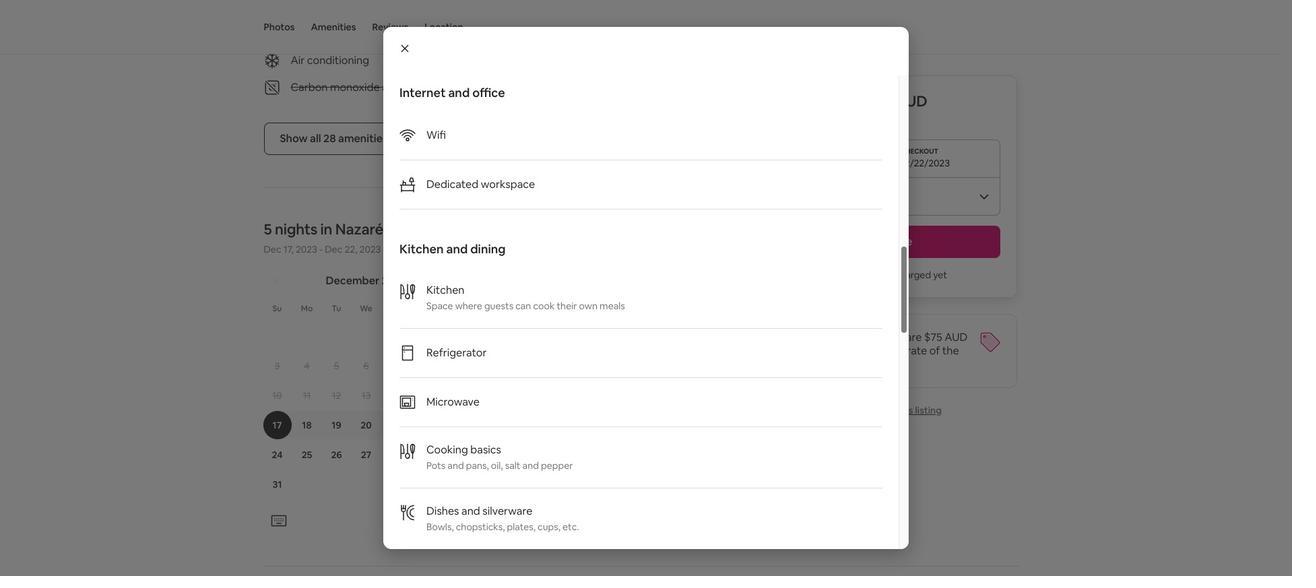 Task type: locate. For each thing, give the bounding box(es) containing it.
2 mo from the left
[[527, 303, 538, 314]]

1 list from the top
[[400, 111, 883, 210]]

and up chopsticks,
[[462, 504, 480, 518]]

what this place offers dialog
[[383, 27, 909, 576]]

1 vertical spatial 27
[[361, 449, 371, 461]]

silverware
[[483, 504, 532, 518]]

21 button
[[381, 411, 411, 440], [487, 411, 517, 440]]

2 28 button from the left
[[487, 441, 517, 469]]

5 inside 5 nights in nazaré dec 17, 2023 - dec 22, 2023
[[264, 220, 272, 239]]

18, thursday, january 2024. available. select as check-in date. button
[[607, 382, 635, 410]]

kitchen for space
[[426, 283, 465, 297]]

0 horizontal spatial 23
[[450, 419, 460, 431]]

1 vertical spatial 5
[[334, 360, 339, 372]]

and inside dishes and silverware bowls, chopsticks, plates, cups, etc.
[[462, 504, 480, 518]]

9
[[452, 360, 458, 372]]

1 vertical spatial 26
[[331, 449, 342, 461]]

1 vertical spatial 25
[[302, 449, 312, 461]]

1 horizontal spatial 5
[[334, 360, 339, 372]]

cooking
[[426, 443, 468, 457]]

1 we from the left
[[360, 303, 372, 314]]

26 down 19 button
[[331, 449, 342, 461]]

27 down 20, saturday, january 2024. available. select as check-in date. button
[[675, 419, 685, 431]]

20
[[361, 419, 372, 431]]

1 horizontal spatial mo
[[527, 303, 538, 314]]

2023 right december
[[382, 274, 407, 288]]

5 right 4 button
[[334, 360, 339, 372]]

0 vertical spatial kitchen
[[400, 241, 444, 257]]

1 horizontal spatial tu
[[558, 303, 567, 314]]

list containing kitchen
[[400, 267, 883, 576]]

1 21 button from the left
[[381, 411, 411, 440]]

28
[[323, 132, 336, 146], [390, 449, 401, 461], [497, 449, 508, 461]]

5 left nights
[[264, 220, 272, 239]]

4
[[304, 360, 310, 372]]

0 horizontal spatial 24
[[272, 449, 283, 461]]

5 inside 5 button
[[334, 360, 339, 372]]

19, friday, january 2024. available. select as check-in date. button
[[636, 382, 665, 410]]

0 horizontal spatial 21
[[391, 419, 401, 431]]

and for internet
[[448, 85, 470, 100]]

tu down december
[[332, 303, 341, 314]]

0 vertical spatial 5
[[264, 220, 272, 239]]

30
[[450, 449, 461, 461]]

and left dining
[[446, 241, 468, 257]]

17,
[[283, 244, 294, 256]]

4 button
[[292, 352, 322, 380]]

1 horizontal spatial 24
[[586, 419, 597, 431]]

23 down microwave
[[450, 419, 460, 431]]

1 tu from the left
[[332, 303, 341, 314]]

2 dec from the left
[[325, 244, 342, 256]]

1 vertical spatial kitchen
[[426, 283, 465, 297]]

22 button down 15 button
[[411, 411, 440, 440]]

1 vertical spatial list
[[400, 267, 883, 576]]

0 horizontal spatial 29 button
[[411, 441, 440, 469]]

1 horizontal spatial 23
[[556, 419, 567, 431]]

0 horizontal spatial 23 button
[[440, 411, 470, 440]]

kitchen space where guests can cook their own meals
[[426, 283, 625, 312]]

workspace
[[481, 177, 535, 191]]

1 29 button from the left
[[411, 441, 440, 469]]

su up 3 'button'
[[273, 303, 282, 314]]

mo up 4
[[301, 303, 313, 314]]

1 horizontal spatial 27
[[675, 419, 685, 431]]

last
[[784, 357, 801, 371]]

23 button down microwave
[[440, 411, 470, 440]]

su
[[273, 303, 282, 314], [498, 303, 508, 314]]

1 horizontal spatial 23 button
[[547, 411, 576, 440]]

dec
[[264, 244, 281, 256], [325, 244, 342, 256]]

1 horizontal spatial 22 button
[[517, 411, 547, 440]]

meals
[[600, 300, 625, 312]]

1 horizontal spatial su
[[498, 303, 508, 314]]

-
[[319, 244, 323, 256]]

where
[[455, 300, 482, 312]]

25 button down 18, thursday, january 2024. available. select as check-in date. button
[[606, 411, 636, 440]]

28 for first 28 button from the right
[[497, 449, 508, 461]]

0 horizontal spatial 25 button
[[292, 441, 322, 469]]

reserve
[[872, 234, 913, 249]]

be
[[882, 269, 893, 281]]

1 23 from the left
[[450, 419, 460, 431]]

27 down 20
[[361, 449, 371, 461]]

29 right the salt
[[526, 449, 537, 461]]

2023 right 22, on the top left of the page
[[359, 244, 381, 256]]

yet
[[933, 269, 947, 281]]

0 vertical spatial 25 button
[[606, 411, 636, 440]]

21 button up basics
[[487, 411, 517, 440]]

show all 28 amenities button
[[264, 123, 404, 155]]

cups,
[[538, 521, 561, 533]]

1 horizontal spatial 27 button
[[665, 411, 695, 440]]

1 horizontal spatial dec
[[325, 244, 342, 256]]

12/22/2023
[[901, 157, 950, 169]]

1 horizontal spatial 2023
[[359, 244, 381, 256]]

2 23 from the left
[[556, 419, 567, 431]]

2023
[[296, 244, 317, 256], [359, 244, 381, 256], [382, 274, 407, 288]]

1 horizontal spatial 28 button
[[487, 441, 517, 469]]

nightly
[[871, 344, 905, 358]]

kitchen for and
[[400, 241, 444, 257]]

10 button
[[262, 382, 292, 410]]

and
[[448, 85, 470, 100], [446, 241, 468, 257], [448, 459, 464, 472], [523, 459, 539, 472], [462, 504, 480, 518]]

28 left pots
[[390, 449, 401, 461]]

0 horizontal spatial 5
[[264, 220, 272, 239]]

23 button down 16, tuesday, january 2024. available. select as check-in date. button
[[547, 411, 576, 440]]

22 button
[[411, 411, 440, 440], [517, 411, 547, 440]]

1 vertical spatial 24
[[272, 449, 283, 461]]

dishes and silverware bowls, chopsticks, plates, cups, etc.
[[426, 504, 579, 533]]

3
[[275, 360, 280, 372]]

26 button down '19, friday, january 2024. available. select as check-in date.' button
[[636, 411, 665, 440]]

8
[[423, 360, 428, 372]]

1 22 from the left
[[420, 419, 431, 431]]

2 horizontal spatial 28
[[497, 449, 508, 461]]

1 horizontal spatial 29
[[526, 449, 537, 461]]

0 horizontal spatial 27
[[361, 449, 371, 461]]

1 horizontal spatial 26 button
[[636, 411, 665, 440]]

1 horizontal spatial 25
[[616, 419, 626, 431]]

27 button down 20 button
[[351, 441, 381, 469]]

24 button down 17 'button'
[[262, 441, 292, 469]]

dec right '-'
[[325, 244, 342, 256]]

26
[[645, 419, 656, 431], [331, 449, 342, 461]]

pans,
[[466, 459, 489, 472]]

1 vertical spatial 25 button
[[292, 441, 322, 469]]

we left meals at the bottom left
[[586, 303, 598, 314]]

the
[[829, 344, 846, 358], [942, 344, 959, 358]]

0 horizontal spatial mo
[[301, 303, 313, 314]]

1 horizontal spatial 26
[[645, 419, 656, 431]]

26 button down 19 button
[[322, 441, 351, 469]]

22
[[420, 419, 431, 431], [527, 419, 537, 431]]

your
[[851, 330, 874, 344]]

0 vertical spatial 25
[[616, 419, 626, 431]]

1 horizontal spatial 28
[[390, 449, 401, 461]]

you won't be charged yet
[[837, 269, 947, 281]]

12/17/2023
[[792, 157, 839, 169]]

30 button
[[440, 441, 470, 469]]

can
[[516, 300, 531, 312]]

15, monday, january 2024. available. select as check-in date. button
[[518, 382, 546, 410]]

25
[[616, 419, 626, 431], [302, 449, 312, 461]]

photos button
[[264, 0, 295, 54]]

0 horizontal spatial 26
[[331, 449, 342, 461]]

1 dec from the left
[[264, 244, 281, 256]]

basics
[[471, 443, 501, 457]]

0 horizontal spatial tu
[[332, 303, 341, 314]]

0 horizontal spatial we
[[360, 303, 372, 314]]

mo
[[301, 303, 313, 314], [527, 303, 538, 314]]

carbon monoxide alarm
[[291, 80, 410, 95]]

29
[[420, 449, 431, 461], [526, 449, 537, 461]]

their
[[557, 300, 577, 312]]

29 button right oil,
[[517, 441, 547, 469]]

0 horizontal spatial 28 button
[[381, 441, 411, 469]]

show
[[280, 132, 308, 146]]

27
[[675, 419, 685, 431], [361, 449, 371, 461]]

31, wednesday, january 2024. available. select as check-in date. button
[[577, 441, 605, 469]]

dec left 17, in the left of the page
[[264, 244, 281, 256]]

calendar application
[[248, 260, 1156, 511]]

mo right guests
[[527, 303, 538, 314]]

0 vertical spatial 26
[[645, 419, 656, 431]]

1 vertical spatial 27 button
[[351, 441, 381, 469]]

2 tu from the left
[[558, 303, 567, 314]]

23
[[450, 419, 460, 431], [556, 419, 567, 431]]

1 horizontal spatial 21
[[498, 419, 507, 431]]

28 right the 'all'
[[323, 132, 336, 146]]

26 for the topmost "26" button
[[645, 419, 656, 431]]

0 horizontal spatial 29
[[420, 449, 431, 461]]

0 horizontal spatial 24 button
[[262, 441, 292, 469]]

28 right pans,
[[497, 449, 508, 461]]

this
[[897, 404, 913, 416]]

0 horizontal spatial su
[[273, 303, 282, 314]]

we
[[360, 303, 372, 314], [586, 303, 598, 314]]

25 down 18, thursday, january 2024. available. select as check-in date. button
[[616, 419, 626, 431]]

24 for top 24 button
[[586, 419, 597, 431]]

25 button down 18 button
[[292, 441, 322, 469]]

charged
[[895, 269, 931, 281]]

21 up basics
[[498, 419, 507, 431]]

24
[[586, 419, 597, 431], [272, 449, 283, 461]]

0 horizontal spatial 22 button
[[411, 411, 440, 440]]

25 down '18'
[[302, 449, 312, 461]]

21 button down 14
[[381, 411, 411, 440]]

0 horizontal spatial dec
[[264, 244, 281, 256]]

$75 aud
[[924, 330, 968, 344]]

13
[[362, 390, 371, 402]]

2 22 from the left
[[527, 419, 537, 431]]

22 down 15, monday, january 2024. available. select as check-in date. button
[[527, 419, 537, 431]]

29 left 30
[[420, 449, 431, 461]]

and left office
[[448, 85, 470, 100]]

29 button left 30
[[411, 441, 440, 469]]

0 horizontal spatial 25
[[302, 449, 312, 461]]

2 29 from the left
[[526, 449, 537, 461]]

0 horizontal spatial 26 button
[[322, 441, 351, 469]]

0 horizontal spatial 21 button
[[381, 411, 411, 440]]

14
[[391, 390, 401, 402]]

2 list from the top
[[400, 267, 883, 576]]

the left the avg.
[[829, 344, 846, 358]]

list
[[400, 111, 883, 210], [400, 267, 883, 576]]

23 down 16, tuesday, january 2024. available. select as check-in date. button
[[556, 419, 567, 431]]

0 vertical spatial 26 button
[[636, 411, 665, 440]]

28 button
[[381, 441, 411, 469], [487, 441, 517, 469]]

the right of
[[942, 344, 959, 358]]

20, saturday, january 2024. available. select as check-in date. button
[[666, 382, 694, 410]]

5 nights in nazaré dec 17, 2023 - dec 22, 2023
[[264, 220, 383, 256]]

20 button
[[351, 411, 381, 440]]

9 button
[[440, 352, 470, 380]]

1 horizontal spatial 22
[[527, 419, 537, 431]]

alarm
[[382, 80, 410, 95]]

0 horizontal spatial 28
[[323, 132, 336, 146]]

28 for 2nd 28 button from the right
[[390, 449, 401, 461]]

list containing wifi
[[400, 111, 883, 210]]

2 21 from the left
[[498, 419, 507, 431]]

2023 left '-'
[[296, 244, 317, 256]]

2 22 button from the left
[[517, 411, 547, 440]]

0 horizontal spatial 22
[[420, 419, 431, 431]]

0 vertical spatial list
[[400, 111, 883, 210]]

21 right 20 button
[[391, 419, 401, 431]]

24 down 17, wednesday, january 2024. available. select as check-in date. 'button'
[[586, 419, 597, 431]]

1 horizontal spatial 21 button
[[487, 411, 517, 440]]

tu right cook
[[558, 303, 567, 314]]

1 horizontal spatial the
[[942, 344, 959, 358]]

we down 'december 2023'
[[360, 303, 372, 314]]

23 button
[[440, 411, 470, 440], [547, 411, 576, 440]]

1 horizontal spatial 29 button
[[517, 441, 547, 469]]

24 down 17 'button'
[[272, 449, 283, 461]]

16, tuesday, january 2024. available. select as check-in date. button
[[547, 382, 576, 410]]

su left 'can'
[[498, 303, 508, 314]]

1 horizontal spatial 24 button
[[576, 411, 606, 440]]

kitchen inside kitchen space where guests can cook their own meals
[[426, 283, 465, 297]]

2 horizontal spatial 2023
[[382, 274, 407, 288]]

0 horizontal spatial 2023
[[296, 244, 317, 256]]

22 down 15 button
[[420, 419, 431, 431]]

0 horizontal spatial the
[[829, 344, 846, 358]]

24 for bottommost 24 button
[[272, 449, 283, 461]]

0 vertical spatial 24
[[586, 419, 597, 431]]

and for kitchen
[[446, 241, 468, 257]]

22 button down 15, monday, january 2024. available. select as check-in date. button
[[517, 411, 547, 440]]

15 button
[[411, 382, 440, 410]]

27 button down 20, saturday, january 2024. available. select as check-in date. button
[[665, 411, 695, 440]]

26 down '19, friday, january 2024. available. select as check-in date.' button
[[645, 419, 656, 431]]

location button
[[425, 0, 463, 54]]

21
[[391, 419, 401, 431], [498, 419, 507, 431]]

1 horizontal spatial we
[[586, 303, 598, 314]]

24 button down 17, wednesday, january 2024. available. select as check-in date. 'button'
[[576, 411, 606, 440]]

location
[[425, 21, 463, 33]]

reviews button
[[372, 0, 408, 54]]



Task type: vqa. For each thing, say whether or not it's contained in the screenshot.
groups in 1:00 PM–2:00 PM (PDT) Private groups only
no



Task type: describe. For each thing, give the bounding box(es) containing it.
17, wednesday, january 2024. available. select as check-in date. button
[[577, 382, 605, 410]]

22 for second 22 button from the left
[[527, 419, 537, 431]]

won't
[[855, 269, 880, 281]]

plates,
[[507, 521, 536, 533]]

bowls,
[[426, 521, 454, 533]]

18 button
[[292, 411, 322, 440]]

10
[[272, 390, 282, 402]]

less
[[784, 344, 802, 358]]

25 for 25 button to the left
[[302, 449, 312, 461]]

are
[[906, 330, 922, 344]]

and right the salt
[[523, 459, 539, 472]]

5 button
[[322, 352, 351, 380]]

17 button
[[262, 411, 292, 440]]

2 21 button from the left
[[487, 411, 517, 440]]

and for dishes
[[462, 504, 480, 518]]

5 for 5 nights in nazaré dec 17, 2023 - dec 22, 2023
[[264, 220, 272, 239]]

16
[[450, 390, 460, 402]]

0 vertical spatial 27
[[675, 419, 685, 431]]

parking
[[347, 27, 385, 41]]

19 button
[[322, 411, 351, 440]]

28 inside show all 28 amenities button
[[323, 132, 336, 146]]

cook
[[533, 300, 555, 312]]

avg.
[[849, 344, 869, 358]]

0 vertical spatial 27 button
[[665, 411, 695, 440]]

25 for rightmost 25 button
[[616, 419, 626, 431]]

0 vertical spatial 24 button
[[576, 411, 606, 440]]

12 button
[[322, 382, 351, 410]]

guests
[[484, 300, 513, 312]]

refrigerator
[[426, 346, 487, 360]]

rate
[[907, 344, 927, 358]]

14 button
[[381, 382, 411, 410]]

december
[[326, 274, 380, 288]]

nazaré
[[335, 220, 383, 239]]

internet and office
[[400, 85, 505, 100]]

report this listing button
[[843, 404, 942, 416]]

all
[[310, 132, 321, 146]]

cooking basics pots and pans, oil, salt and pepper
[[426, 443, 573, 472]]

december 2023
[[326, 274, 407, 288]]

list for internet and office
[[400, 111, 883, 210]]

free
[[291, 27, 313, 41]]

you
[[837, 269, 853, 281]]

pots
[[426, 459, 446, 472]]

26 for bottommost "26" button
[[331, 449, 342, 461]]

2 29 button from the left
[[517, 441, 547, 469]]

street
[[315, 27, 345, 41]]

5 for 5
[[334, 360, 339, 372]]

11
[[303, 390, 311, 402]]

of
[[930, 344, 940, 358]]

2 23 button from the left
[[547, 411, 576, 440]]

kitchen and dining
[[400, 241, 506, 257]]

wifi
[[426, 128, 446, 142]]

internet
[[400, 85, 446, 100]]

oil,
[[491, 459, 503, 472]]

etc.
[[563, 521, 579, 533]]

th
[[617, 303, 626, 314]]

1 su from the left
[[273, 303, 282, 314]]

19
[[332, 419, 341, 431]]

1 vertical spatial 26 button
[[322, 441, 351, 469]]

report
[[864, 404, 895, 416]]

18
[[302, 419, 312, 431]]

dishes
[[426, 504, 459, 518]]

1 horizontal spatial 25 button
[[606, 411, 636, 440]]

3 button
[[262, 352, 292, 380]]

1 vertical spatial 24 button
[[262, 441, 292, 469]]

1 22 button from the left
[[411, 411, 440, 440]]

1 the from the left
[[829, 344, 846, 358]]

2 we from the left
[[586, 303, 598, 314]]

than
[[805, 344, 827, 358]]

60
[[804, 357, 816, 371]]

0 horizontal spatial 27 button
[[351, 441, 381, 469]]

tv
[[516, 27, 530, 41]]

dining
[[470, 241, 506, 257]]

8 button
[[411, 352, 440, 380]]

photos
[[264, 21, 295, 33]]

1 28 button from the left
[[381, 441, 411, 469]]

amenities
[[338, 132, 388, 146]]

$626 aud
[[857, 92, 928, 110]]

1 mo from the left
[[301, 303, 313, 314]]

1 23 button from the left
[[440, 411, 470, 440]]

chopsticks,
[[456, 521, 505, 533]]

14, sunday, january 2024. available. select as check-in date. button
[[488, 382, 516, 410]]

sa
[[451, 303, 460, 314]]

space
[[426, 300, 453, 312]]

15
[[421, 390, 430, 402]]

22,
[[345, 244, 357, 256]]

2023 inside calendar application
[[382, 274, 407, 288]]

13 button
[[351, 382, 381, 410]]

31
[[273, 479, 282, 491]]

listing
[[915, 404, 942, 416]]

monoxide
[[330, 80, 380, 95]]

show all 28 amenities
[[280, 132, 388, 146]]

2 the from the left
[[942, 344, 959, 358]]

air
[[291, 54, 305, 68]]

6 button
[[351, 352, 381, 380]]

1 21 from the left
[[391, 419, 401, 431]]

16 button
[[440, 382, 470, 410]]

and down cooking
[[448, 459, 464, 472]]

31 button
[[262, 471, 292, 499]]

carbon
[[291, 80, 328, 95]]

22 for second 22 button from right
[[420, 419, 431, 431]]

6
[[363, 360, 369, 372]]

air conditioning
[[291, 54, 369, 68]]

list for kitchen and dining
[[400, 267, 883, 576]]

12
[[332, 390, 341, 402]]

salt
[[505, 459, 520, 472]]

dedicated
[[426, 177, 479, 191]]

office
[[472, 85, 505, 100]]

1 29 from the left
[[420, 449, 431, 461]]

own
[[579, 300, 598, 312]]

days.
[[819, 357, 844, 371]]

2 su from the left
[[498, 303, 508, 314]]



